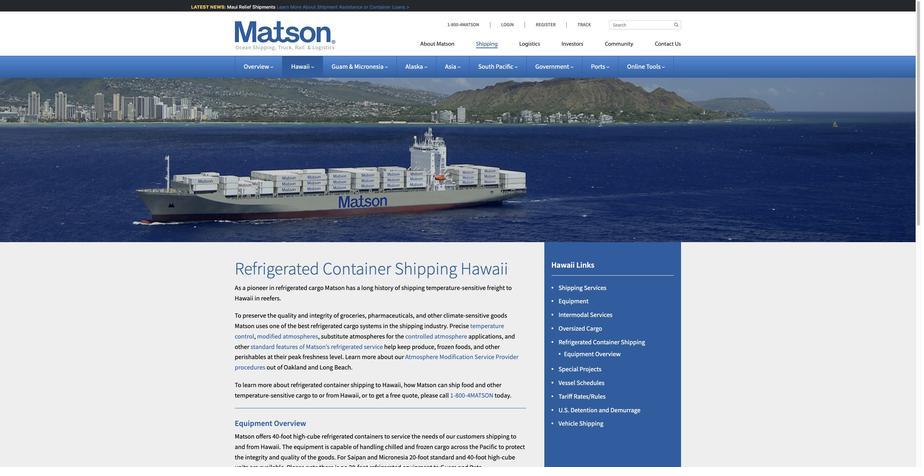 Task type: vqa. For each thing, say whether or not it's contained in the screenshot.
'For a high level status of where your container currently is, Ocean Shipment Tracking provides basic visibility without the requirement of a user id or password. The container status is accessible by Container number, Booking number or Bill of Lading number.'
no



Task type: locate. For each thing, give the bounding box(es) containing it.
modification
[[440, 353, 474, 361]]

our
[[395, 353, 404, 361], [446, 432, 456, 441]]

container inside hawaii links section
[[593, 338, 620, 346]]

1 vertical spatial learn
[[345, 353, 361, 361]]

hawaii, down container at the left bottom
[[341, 391, 361, 400]]

,
[[254, 332, 256, 341], [318, 332, 320, 341]]

maui
[[226, 4, 237, 10]]

0 horizontal spatial equipment overview
[[235, 418, 306, 428]]

to for to learn more about refrigerated container shipping to hawaii, how matson can ship food and other temperature-sensitive cargo to or from hawaii, or to get a free quote, please call
[[235, 381, 242, 389]]

0 horizontal spatial standard
[[251, 343, 275, 351]]

matson inside to learn more about refrigerated container shipping to hawaii, how matson can ship food and other temperature-sensitive cargo to or from hawaii, or to get a free quote, please call
[[417, 381, 437, 389]]

0 horizontal spatial learn
[[276, 4, 288, 10]]

equipment up intermodal
[[559, 297, 589, 305]]

and up "1-800-4matson today."
[[476, 381, 486, 389]]

0 vertical spatial overview
[[244, 62, 269, 71]]

in up for
[[383, 322, 388, 330]]

integrity up substitute
[[310, 312, 332, 320]]

service up "chilled" on the bottom left of page
[[392, 432, 411, 441]]

to left preserve
[[235, 312, 242, 320]]

1 vertical spatial overview
[[596, 350, 621, 358]]

1 vertical spatial equipment
[[403, 464, 433, 467]]

0 horizontal spatial frozen
[[416, 443, 433, 451]]

0 horizontal spatial in
[[255, 294, 260, 302]]

frozen down atmosphere in the bottom of the page
[[438, 343, 455, 351]]

standard down across
[[430, 453, 455, 461]]

equipment up note
[[294, 443, 324, 451]]

1 vertical spatial to
[[235, 381, 242, 389]]

about up alaska link
[[421, 41, 436, 47]]

vessel schedules
[[559, 379, 605, 387]]

of right history
[[395, 284, 400, 292]]

0 vertical spatial micronesia
[[355, 62, 384, 71]]

>
[[406, 4, 409, 10]]

0 horizontal spatial equipment
[[294, 443, 324, 451]]

sensitive
[[462, 284, 486, 292], [466, 312, 490, 320], [271, 391, 295, 400]]

pacific
[[496, 62, 514, 71], [480, 443, 498, 451]]

freight
[[487, 284, 505, 292]]

sensitive down out
[[271, 391, 295, 400]]

1 horizontal spatial standard
[[430, 453, 455, 461]]

sensitive up temperature
[[466, 312, 490, 320]]

is
[[325, 443, 329, 451], [335, 464, 339, 467]]

latest news: maui relief shipments learn more about shipment assistance or container loans >
[[190, 4, 409, 10]]

cube up goods.
[[307, 432, 321, 441]]

about right more
[[302, 4, 315, 10]]

, left modified
[[254, 332, 256, 341]]

1 vertical spatial guam
[[441, 464, 457, 467]]

1 vertical spatial micronesia
[[379, 453, 409, 461]]

hawaii inside as a pioneer in refrigerated cargo matson has a long history of shipping temperature-sensitive freight to hawaii in reefers.
[[235, 294, 253, 302]]

quality inside to preserve the quality and integrity of groceries, pharmaceuticals, and other climate-sensitive goods matson uses one of the best refrigerated cargo systems in the shipping industry. precise
[[278, 312, 297, 320]]

2 to from the top
[[235, 381, 242, 389]]

shipping inside matson offers 40-foot high-cube refrigerated containers to service the needs of our customers shipping to and from hawaii. the equipment is capable of handling chilled and frozen cargo across the pacific to protect the integrity and quality of the goods. for saipan and micronesia 20-foot standard and 40-foot high-cube units are available. please note there is no 20-foot refrigerated equipment to guam and rota.
[[486, 432, 510, 441]]

0 vertical spatial sensitive
[[462, 284, 486, 292]]

0 vertical spatial hawaii,
[[383, 381, 403, 389]]

from inside to learn more about refrigerated container shipping to hawaii, how matson can ship food and other temperature-sensitive cargo to or from hawaii, or to get a free quote, please call
[[326, 391, 339, 400]]

temperature- inside as a pioneer in refrigerated cargo matson has a long history of shipping temperature-sensitive freight to hawaii in reefers.
[[426, 284, 462, 292]]

south
[[479, 62, 495, 71]]

1 horizontal spatial about
[[421, 41, 436, 47]]

equipment overview up projects
[[564, 350, 621, 358]]

1 vertical spatial pacific
[[480, 443, 498, 451]]

services up cargo in the bottom of the page
[[591, 311, 613, 319]]

hawaii links
[[552, 260, 595, 270]]

cube down protect
[[502, 453, 515, 461]]

controlled atmosphere link
[[406, 332, 468, 341]]

special projects
[[559, 365, 602, 373]]

temperature- down learn
[[235, 391, 271, 400]]

and inside hawaii links section
[[599, 406, 610, 414]]

oakland
[[284, 363, 307, 372]]

quality up one
[[278, 312, 297, 320]]

0 horizontal spatial more
[[258, 381, 272, 389]]

temperature control
[[235, 322, 505, 341]]

matson up "please"
[[417, 381, 437, 389]]

0 vertical spatial guam
[[332, 62, 348, 71]]

atmospheres down 'systems'
[[350, 332, 385, 341]]

about
[[302, 4, 315, 10], [421, 41, 436, 47]]

guam left & at the left top
[[332, 62, 348, 71]]

and down across
[[456, 453, 466, 461]]

atmosphere modification service provider procedures link
[[235, 353, 519, 372]]

cube
[[307, 432, 321, 441], [502, 453, 515, 461]]

customers
[[457, 432, 485, 441]]

hawaii, up free
[[383, 381, 403, 389]]

1 horizontal spatial temperature-
[[426, 284, 462, 292]]

hawaii left "links"
[[552, 260, 575, 270]]

1-
[[448, 22, 452, 28], [451, 391, 456, 400]]

of
[[395, 284, 400, 292], [334, 312, 339, 320], [281, 322, 286, 330], [299, 343, 305, 351], [277, 363, 283, 372], [440, 432, 445, 441], [353, 443, 359, 451], [301, 453, 306, 461]]

4matson for 1-800-4matson today.
[[467, 391, 494, 400]]

refrigerated inside to preserve the quality and integrity of groceries, pharmaceuticals, and other climate-sensitive goods matson uses one of the best refrigerated cargo systems in the shipping industry. precise
[[311, 322, 343, 330]]

1 vertical spatial services
[[591, 311, 613, 319]]

foot up rota.
[[476, 453, 487, 461]]

micronesia
[[355, 62, 384, 71], [379, 453, 409, 461]]

services down "links"
[[584, 284, 607, 292]]

1 horizontal spatial equipment overview
[[564, 350, 621, 358]]

as a pioneer in refrigerated cargo matson has a long history of shipping temperature-sensitive freight to hawaii in reefers.
[[235, 284, 512, 302]]

0 vertical spatial service
[[364, 343, 383, 351]]

refrigerated inside as a pioneer in refrigerated cargo matson has a long history of shipping temperature-sensitive freight to hawaii in reefers.
[[276, 284, 308, 292]]

and inside help keep produce, frozen foods, and other perishables at their peak freshness level. learn more about our
[[474, 343, 484, 351]]

1 vertical spatial about
[[274, 381, 290, 389]]

1- for 1-800-4matson
[[448, 22, 452, 28]]

1- up the about matson link
[[448, 22, 452, 28]]

quote,
[[402, 391, 420, 400]]

special projects link
[[559, 365, 602, 373]]

equipment
[[294, 443, 324, 451], [403, 464, 433, 467]]

more down applications, and other
[[362, 353, 376, 361]]

0 vertical spatial frozen
[[438, 343, 455, 351]]

0 vertical spatial to
[[235, 312, 242, 320]]

1 atmospheres from the left
[[283, 332, 318, 341]]

800- up the about matson link
[[452, 22, 460, 28]]

the right for
[[395, 332, 404, 341]]

cargo down out of oakland and long beach.
[[296, 391, 311, 400]]

equipment up 'special projects' link
[[564, 350, 594, 358]]

other down applications,
[[486, 343, 500, 351]]

about down out
[[274, 381, 290, 389]]

out
[[267, 363, 276, 372]]

1 horizontal spatial service
[[392, 432, 411, 441]]

1 horizontal spatial refrigerated
[[559, 338, 592, 346]]

0 horizontal spatial overview
[[244, 62, 269, 71]]

1 horizontal spatial from
[[326, 391, 339, 400]]

a right has
[[357, 284, 360, 292]]

get
[[376, 391, 384, 400]]

2 vertical spatial overview
[[274, 418, 306, 428]]

integrity
[[310, 312, 332, 320], [245, 453, 268, 461]]

0 horizontal spatial cube
[[307, 432, 321, 441]]

community
[[605, 41, 634, 47]]

standard down modified
[[251, 343, 275, 351]]

1 horizontal spatial high-
[[488, 453, 502, 461]]

about down help
[[378, 353, 394, 361]]

intermodal services
[[559, 311, 613, 319]]

0 vertical spatial our
[[395, 353, 404, 361]]

800- for 1-800-4matson today.
[[456, 391, 467, 400]]

and up provider
[[505, 332, 515, 341]]

to left learn
[[235, 381, 242, 389]]

to preserve the quality and integrity of groceries, pharmaceuticals, and other climate-sensitive goods matson uses one of the best refrigerated cargo systems in the shipping industry. precise
[[235, 312, 508, 330]]

equipment overview link
[[564, 350, 621, 358]]

can
[[438, 381, 448, 389]]

applications, and other
[[235, 332, 515, 351]]

0 vertical spatial refrigerated
[[235, 258, 319, 279]]

cargo down needs on the bottom left
[[435, 443, 450, 451]]

container left loans
[[369, 4, 390, 10]]

is left the 'no'
[[335, 464, 339, 467]]

0 vertical spatial high-
[[293, 432, 307, 441]]

foods,
[[456, 343, 473, 351]]

refrigerated up pioneer
[[235, 258, 319, 279]]

1 horizontal spatial 20-
[[410, 453, 418, 461]]

1 horizontal spatial is
[[335, 464, 339, 467]]

cargo inside as a pioneer in refrigerated cargo matson has a long history of shipping temperature-sensitive freight to hawaii in reefers.
[[309, 284, 324, 292]]

offers
[[256, 432, 271, 441]]

pharmaceuticals,
[[368, 312, 415, 320]]

search image
[[675, 22, 679, 27]]

0 vertical spatial in
[[269, 284, 275, 292]]

1 horizontal spatial equipment
[[403, 464, 433, 467]]

1 vertical spatial in
[[255, 294, 260, 302]]

a inside to learn more about refrigerated container shipping to hawaii, how matson can ship food and other temperature-sensitive cargo to or from hawaii, or to get a free quote, please call
[[386, 391, 389, 400]]

0 horizontal spatial about
[[302, 4, 315, 10]]

0 vertical spatial equipment
[[294, 443, 324, 451]]

hawaii link
[[291, 62, 314, 71]]

matson inside as a pioneer in refrigerated cargo matson has a long history of shipping temperature-sensitive freight to hawaii in reefers.
[[325, 284, 345, 292]]

2 horizontal spatial overview
[[596, 350, 621, 358]]

of right one
[[281, 322, 286, 330]]

1 vertical spatial container
[[323, 258, 392, 279]]

1 vertical spatial more
[[258, 381, 272, 389]]

community link
[[595, 38, 645, 53]]

40- up 'hawaii.'
[[273, 432, 281, 441]]

0 horizontal spatial temperature-
[[235, 391, 271, 400]]

no
[[341, 464, 348, 467]]

, modified atmospheres , substitute atmospheres for the controlled atmosphere
[[254, 332, 468, 341]]

and down rates/rules
[[599, 406, 610, 414]]

learn
[[243, 381, 257, 389]]

substitute
[[321, 332, 349, 341]]

and up units
[[235, 443, 245, 451]]

more inside to learn more about refrigerated container shipping to hawaii, how matson can ship food and other temperature-sensitive cargo to or from hawaii, or to get a free quote, please call
[[258, 381, 272, 389]]

guam & micronesia
[[332, 62, 384, 71]]

0 horizontal spatial ,
[[254, 332, 256, 341]]

or
[[363, 4, 368, 10], [319, 391, 325, 400], [362, 391, 368, 400]]

and up service
[[474, 343, 484, 351]]

1 vertical spatial high-
[[488, 453, 502, 461]]

or right assistance
[[363, 4, 368, 10]]

equipment down "chilled" on the bottom left of page
[[403, 464, 433, 467]]

more
[[362, 353, 376, 361], [258, 381, 272, 389]]

shipping inside to learn more about refrigerated container shipping to hawaii, how matson can ship food and other temperature-sensitive cargo to or from hawaii, or to get a free quote, please call
[[351, 381, 374, 389]]

more right learn
[[258, 381, 272, 389]]

0 horizontal spatial 20-
[[349, 464, 358, 467]]

loans
[[392, 4, 404, 10]]

None search field
[[609, 20, 681, 30]]

services for intermodal services
[[591, 311, 613, 319]]

tariff rates/rules link
[[559, 392, 606, 401]]

of up peak
[[299, 343, 305, 351]]

quality
[[278, 312, 297, 320], [281, 453, 300, 461]]

0 horizontal spatial is
[[325, 443, 329, 451]]

matson up asia
[[437, 41, 455, 47]]

1 vertical spatial temperature-
[[235, 391, 271, 400]]

logistics link
[[509, 38, 551, 53]]

shipping up protect
[[486, 432, 510, 441]]

refrigerated up reefers.
[[276, 284, 308, 292]]

0 vertical spatial more
[[362, 353, 376, 361]]

sensitive inside to learn more about refrigerated container shipping to hawaii, how matson can ship food and other temperature-sensitive cargo to or from hawaii, or to get a free quote, please call
[[271, 391, 295, 400]]

matson inside matson offers 40-foot high-cube refrigerated containers to service the needs of our customers shipping to and from hawaii. the equipment is capable of handling chilled and frozen cargo across the pacific to protect the integrity and quality of the goods. for saipan and micronesia 20-foot standard and 40-foot high-cube units are available. please note there is no 20-foot refrigerated equipment to guam and rota.
[[235, 432, 255, 441]]

, up the matson's
[[318, 332, 320, 341]]

learn left more
[[276, 4, 288, 10]]

0 horizontal spatial refrigerated
[[235, 258, 319, 279]]

from down container at the left bottom
[[326, 391, 339, 400]]

1 vertical spatial 1-
[[451, 391, 456, 400]]

1 vertical spatial from
[[247, 443, 260, 451]]

sensitive inside to preserve the quality and integrity of groceries, pharmaceuticals, and other climate-sensitive goods matson uses one of the best refrigerated cargo systems in the shipping industry. precise
[[466, 312, 490, 320]]

and up available.
[[269, 453, 280, 461]]

0 vertical spatial services
[[584, 284, 607, 292]]

0 vertical spatial standard
[[251, 343, 275, 351]]

1 vertical spatial hawaii,
[[341, 391, 361, 400]]

ports link
[[592, 62, 610, 71]]

0 vertical spatial 800-
[[452, 22, 460, 28]]

standard inside matson offers 40-foot high-cube refrigerated containers to service the needs of our customers shipping to and from hawaii. the equipment is capable of handling chilled and frozen cargo across the pacific to protect the integrity and quality of the goods. for saipan and micronesia 20-foot standard and 40-foot high-cube units are available. please note there is no 20-foot refrigerated equipment to guam and rota.
[[430, 453, 455, 461]]

available.
[[260, 464, 286, 467]]

0 horizontal spatial from
[[247, 443, 260, 451]]

projects
[[580, 365, 602, 373]]

2 vertical spatial in
[[383, 322, 388, 330]]

refrigerated inside hawaii links section
[[559, 338, 592, 346]]

1 vertical spatial refrigerated
[[559, 338, 592, 346]]

0 vertical spatial about
[[378, 353, 394, 361]]

0 vertical spatial temperature-
[[426, 284, 462, 292]]

to inside to learn more about refrigerated container shipping to hawaii, how matson can ship food and other temperature-sensitive cargo to or from hawaii, or to get a free quote, please call
[[235, 381, 242, 389]]

4matson down food
[[467, 391, 494, 400]]

pacific right the south
[[496, 62, 514, 71]]

to up "get"
[[376, 381, 381, 389]]

is up goods.
[[325, 443, 329, 451]]

frozen down needs on the bottom left
[[416, 443, 433, 451]]

1 horizontal spatial frozen
[[438, 343, 455, 351]]

1 horizontal spatial in
[[269, 284, 275, 292]]

1- right call
[[451, 391, 456, 400]]

1 horizontal spatial guam
[[441, 464, 457, 467]]

from down offers
[[247, 443, 260, 451]]

2 horizontal spatial in
[[383, 322, 388, 330]]

oversized
[[559, 324, 586, 333]]

hawaii links section
[[536, 242, 690, 467]]

overview
[[244, 62, 269, 71], [596, 350, 621, 358], [274, 418, 306, 428]]

container down cargo in the bottom of the page
[[593, 338, 620, 346]]

to inside to preserve the quality and integrity of groceries, pharmaceuticals, and other climate-sensitive goods matson uses one of the best refrigerated cargo systems in the shipping industry. precise
[[235, 312, 242, 320]]

equipment overview up offers
[[235, 418, 306, 428]]

shipment
[[316, 4, 337, 10]]

container for refrigerated container shipping hawaii
[[323, 258, 392, 279]]

2 vertical spatial sensitive
[[271, 391, 295, 400]]

news:
[[209, 4, 225, 10]]

about inside help keep produce, frozen foods, and other perishables at their peak freshness level. learn more about our
[[378, 353, 394, 361]]

other down the control
[[235, 343, 250, 351]]

and inside to learn more about refrigerated container shipping to hawaii, how matson can ship food and other temperature-sensitive cargo to or from hawaii, or to get a free quote, please call
[[476, 381, 486, 389]]

1 vertical spatial 40-
[[468, 453, 476, 461]]

0 vertical spatial quality
[[278, 312, 297, 320]]

services
[[584, 284, 607, 292], [591, 311, 613, 319]]

matson inside top menu navigation
[[437, 41, 455, 47]]

from
[[326, 391, 339, 400], [247, 443, 260, 451]]

learn inside help keep produce, frozen foods, and other perishables at their peak freshness level. learn more about our
[[345, 353, 361, 361]]

matson containership arriving honolulu, hawaii with containers. image
[[0, 66, 916, 242]]

protect
[[506, 443, 525, 451]]

1 , from the left
[[254, 332, 256, 341]]

800- down food
[[456, 391, 467, 400]]

across
[[451, 443, 468, 451]]

refrigerated up level.
[[331, 343, 363, 351]]

20-
[[410, 453, 418, 461], [349, 464, 358, 467]]

of inside as a pioneer in refrigerated cargo matson has a long history of shipping temperature-sensitive freight to hawaii in reefers.
[[395, 284, 400, 292]]

micronesia right & at the left top
[[355, 62, 384, 71]]

1 vertical spatial 800-
[[456, 391, 467, 400]]

equipment up offers
[[235, 418, 273, 428]]

reefers.
[[261, 294, 281, 302]]

refrigerated down oversized
[[559, 338, 592, 346]]

services for shipping services
[[584, 284, 607, 292]]

0 horizontal spatial guam
[[332, 62, 348, 71]]

1 horizontal spatial more
[[362, 353, 376, 361]]

0 vertical spatial equipment overview
[[564, 350, 621, 358]]

how
[[404, 381, 416, 389]]

a right as
[[243, 284, 246, 292]]

shipping down beach.
[[351, 381, 374, 389]]

1 horizontal spatial our
[[446, 432, 456, 441]]

0 vertical spatial container
[[369, 4, 390, 10]]

of right needs on the bottom left
[[440, 432, 445, 441]]

about matson link
[[421, 38, 466, 53]]

u.s.
[[559, 406, 570, 414]]

in up reefers.
[[269, 284, 275, 292]]

0 horizontal spatial our
[[395, 353, 404, 361]]

1 horizontal spatial learn
[[345, 353, 361, 361]]

40- up rota.
[[468, 453, 476, 461]]

1 vertical spatial service
[[392, 432, 411, 441]]

to for to preserve the quality and integrity of groceries, pharmaceuticals, and other climate-sensitive goods matson uses one of the best refrigerated cargo systems in the shipping industry. precise
[[235, 312, 242, 320]]

1 horizontal spatial overview
[[274, 418, 306, 428]]

sensitive left freight
[[462, 284, 486, 292]]

a
[[243, 284, 246, 292], [357, 284, 360, 292], [386, 391, 389, 400]]

1 vertical spatial quality
[[281, 453, 300, 461]]

keep
[[398, 343, 411, 351]]

the up note
[[308, 453, 317, 461]]

detention
[[571, 406, 598, 414]]

1 vertical spatial equipment
[[564, 350, 594, 358]]

vehicle
[[559, 420, 578, 428]]

u.s. detention and demurrage
[[559, 406, 641, 414]]

0 vertical spatial 4matson
[[460, 22, 480, 28]]

atmospheres down best
[[283, 332, 318, 341]]

0 vertical spatial cube
[[307, 432, 321, 441]]

micronesia down "chilled" on the bottom left of page
[[379, 453, 409, 461]]

guam inside matson offers 40-foot high-cube refrigerated containers to service the needs of our customers shipping to and from hawaii. the equipment is capable of handling chilled and frozen cargo across the pacific to protect the integrity and quality of the goods. for saipan and micronesia 20-foot standard and 40-foot high-cube units are available. please note there is no 20-foot refrigerated equipment to guam and rota.
[[441, 464, 457, 467]]

1 to from the top
[[235, 312, 242, 320]]

controlled
[[406, 332, 434, 341]]

about inside to learn more about refrigerated container shipping to hawaii, how matson can ship food and other temperature-sensitive cargo to or from hawaii, or to get a free quote, please call
[[274, 381, 290, 389]]

tools
[[647, 62, 661, 71]]

0 vertical spatial from
[[326, 391, 339, 400]]



Task type: describe. For each thing, give the bounding box(es) containing it.
the left needs on the bottom left
[[412, 432, 421, 441]]

0 horizontal spatial service
[[364, 343, 383, 351]]

and left rota.
[[458, 464, 469, 467]]

hawaii down blue matson logo with ocean, shipping, truck, rail and logistics written beneath it.
[[291, 62, 310, 71]]

integrity inside to preserve the quality and integrity of groceries, pharmaceuticals, and other climate-sensitive goods matson uses one of the best refrigerated cargo systems in the shipping industry. precise
[[310, 312, 332, 320]]

blue matson logo with ocean, shipping, truck, rail and logistics written beneath it. image
[[235, 21, 336, 51]]

assistance
[[338, 4, 362, 10]]

online
[[628, 62, 645, 71]]

and inside applications, and other
[[505, 332, 515, 341]]

pioneer
[[247, 284, 268, 292]]

to down needs on the bottom left
[[434, 464, 440, 467]]

modified atmospheres link
[[257, 332, 318, 341]]

contact us link
[[645, 38, 681, 53]]

the down pharmaceuticals,
[[390, 322, 399, 330]]

other inside applications, and other
[[235, 343, 250, 351]]

cargo inside matson offers 40-foot high-cube refrigerated containers to service the needs of our customers shipping to and from hawaii. the equipment is capable of handling chilled and frozen cargo across the pacific to protect the integrity and quality of the goods. for saipan and micronesia 20-foot standard and 40-foot high-cube units are available. please note there is no 20-foot refrigerated equipment to guam and rota.
[[435, 443, 450, 451]]

and down handling
[[367, 453, 378, 461]]

features
[[276, 343, 298, 351]]

refrigerated inside to learn more about refrigerated container shipping to hawaii, how matson can ship food and other temperature-sensitive cargo to or from hawaii, or to get a free quote, please call
[[291, 381, 323, 389]]

uses
[[256, 322, 268, 330]]

peak
[[288, 353, 302, 361]]

goods.
[[318, 453, 336, 461]]

modified
[[257, 332, 282, 341]]

shipping inside as a pioneer in refrigerated cargo matson has a long history of shipping temperature-sensitive freight to hawaii in reefers.
[[402, 284, 425, 292]]

integrity inside matson offers 40-foot high-cube refrigerated containers to service the needs of our customers shipping to and from hawaii. the equipment is capable of handling chilled and frozen cargo across the pacific to protect the integrity and quality of the goods. for saipan and micronesia 20-foot standard and 40-foot high-cube units are available. please note there is no 20-foot refrigerated equipment to guam and rota.
[[245, 453, 268, 461]]

to up protect
[[511, 432, 517, 441]]

1 vertical spatial equipment overview
[[235, 418, 306, 428]]

our inside help keep produce, frozen foods, and other perishables at their peak freshness level. learn more about our
[[395, 353, 404, 361]]

please
[[421, 391, 438, 400]]

0 vertical spatial pacific
[[496, 62, 514, 71]]

top menu navigation
[[421, 38, 681, 53]]

to down out of oakland and long beach.
[[312, 391, 318, 400]]

of left groceries,
[[334, 312, 339, 320]]

to left "get"
[[369, 391, 375, 400]]

and up industry.
[[416, 312, 427, 320]]

intermodal services link
[[559, 311, 613, 319]]

best
[[298, 322, 310, 330]]

800- for 1-800-4matson
[[452, 22, 460, 28]]

government link
[[536, 62, 574, 71]]

to up "chilled" on the bottom left of page
[[385, 432, 390, 441]]

systems
[[360, 322, 382, 330]]

0 vertical spatial about
[[302, 4, 315, 10]]

and up best
[[298, 312, 308, 320]]

1 horizontal spatial hawaii,
[[383, 381, 403, 389]]

please
[[287, 464, 305, 467]]

foot down saipan
[[358, 464, 368, 467]]

atmosphere modification service provider procedures
[[235, 353, 519, 372]]

2 atmospheres from the left
[[350, 332, 385, 341]]

1 horizontal spatial a
[[357, 284, 360, 292]]

their
[[274, 353, 287, 361]]

equipment link
[[559, 297, 589, 305]]

0 horizontal spatial a
[[243, 284, 246, 292]]

note
[[306, 464, 318, 467]]

pacific inside matson offers 40-foot high-cube refrigerated containers to service the needs of our customers shipping to and from hawaii. the equipment is capable of handling chilled and frozen cargo across the pacific to protect the integrity and quality of the goods. for saipan and micronesia 20-foot standard and 40-foot high-cube units are available. please note there is no 20-foot refrigerated equipment to guam and rota.
[[480, 443, 498, 451]]

u.s. detention and demurrage link
[[559, 406, 641, 414]]

online tools
[[628, 62, 661, 71]]

matson's
[[306, 343, 330, 351]]

overview inside hawaii links section
[[596, 350, 621, 358]]

oversized cargo
[[559, 324, 603, 333]]

other inside to preserve the quality and integrity of groceries, pharmaceuticals, and other climate-sensitive goods matson uses one of the best refrigerated cargo systems in the shipping industry. precise
[[428, 312, 442, 320]]

free
[[390, 391, 401, 400]]

register
[[536, 22, 556, 28]]

south pacific link
[[479, 62, 518, 71]]

and down freshness
[[308, 363, 319, 372]]

hawaii.
[[261, 443, 281, 451]]

to left protect
[[499, 443, 505, 451]]

beach.
[[335, 363, 353, 372]]

of right out
[[277, 363, 283, 372]]

shipping inside shipping link
[[476, 41, 498, 47]]

1- for 1-800-4matson today.
[[451, 391, 456, 400]]

matson inside to preserve the quality and integrity of groceries, pharmaceuticals, and other climate-sensitive goods matson uses one of the best refrigerated cargo systems in the shipping industry. precise
[[235, 322, 255, 330]]

long
[[320, 363, 333, 372]]

other inside to learn more about refrigerated container shipping to hawaii, how matson can ship food and other temperature-sensitive cargo to or from hawaii, or to get a free quote, please call
[[487, 381, 502, 389]]

more inside help keep produce, frozen foods, and other perishables at their peak freshness level. learn more about our
[[362, 353, 376, 361]]

to learn more about refrigerated container shipping to hawaii, how matson can ship food and other temperature-sensitive cargo to or from hawaii, or to get a free quote, please call
[[235, 381, 502, 400]]

0 horizontal spatial 40-
[[273, 432, 281, 441]]

2 vertical spatial equipment
[[235, 418, 273, 428]]

to inside as a pioneer in refrigerated cargo matson has a long history of shipping temperature-sensitive freight to hawaii in reefers.
[[507, 284, 512, 292]]

0 horizontal spatial hawaii,
[[341, 391, 361, 400]]

of up please
[[301, 453, 306, 461]]

1 vertical spatial 1-800-4matson link
[[451, 391, 494, 400]]

today.
[[495, 391, 512, 400]]

logistics
[[520, 41, 540, 47]]

capable
[[331, 443, 352, 451]]

standard features of matson's refrigerated service link
[[251, 343, 383, 351]]

investors link
[[551, 38, 595, 53]]

frozen inside help keep produce, frozen foods, and other perishables at their peak freshness level. learn more about our
[[438, 343, 455, 351]]

refrigerated for refrigerated container shipping hawaii
[[235, 258, 319, 279]]

tariff rates/rules
[[559, 392, 606, 401]]

atmosphere
[[406, 353, 439, 361]]

shipping services link
[[559, 284, 607, 292]]

refrigerated for refrigerated container shipping
[[559, 338, 592, 346]]

preserve
[[243, 312, 266, 320]]

procedures
[[235, 363, 266, 372]]

or left "get"
[[362, 391, 368, 400]]

&
[[349, 62, 353, 71]]

learn more about shipment assistance or container loans > link
[[276, 4, 409, 10]]

shipping inside to preserve the quality and integrity of groceries, pharmaceuticals, and other climate-sensitive goods matson uses one of the best refrigerated cargo systems in the shipping industry. precise
[[400, 322, 423, 330]]

sensitive inside as a pioneer in refrigerated cargo matson has a long history of shipping temperature-sensitive freight to hawaii in reefers.
[[462, 284, 486, 292]]

cargo inside to preserve the quality and integrity of groceries, pharmaceuticals, and other climate-sensitive goods matson uses one of the best refrigerated cargo systems in the shipping industry. precise
[[344, 322, 359, 330]]

online tools link
[[628, 62, 666, 71]]

container for refrigerated container shipping
[[593, 338, 620, 346]]

other inside help keep produce, frozen foods, and other perishables at their peak freshness level. learn more about our
[[486, 343, 500, 351]]

goods
[[491, 312, 508, 320]]

and right "chilled" on the bottom left of page
[[405, 443, 415, 451]]

vehicle shipping link
[[559, 420, 604, 428]]

about matson
[[421, 41, 455, 47]]

hawaii inside section
[[552, 260, 575, 270]]

0 vertical spatial 1-800-4matson link
[[448, 22, 490, 28]]

refrigerated up the capable in the bottom of the page
[[322, 432, 354, 441]]

one
[[269, 322, 280, 330]]

at
[[268, 353, 273, 361]]

about inside top menu navigation
[[421, 41, 436, 47]]

for
[[337, 453, 346, 461]]

1 vertical spatial is
[[335, 464, 339, 467]]

links
[[577, 260, 595, 270]]

0 horizontal spatial high-
[[293, 432, 307, 441]]

2 , from the left
[[318, 332, 320, 341]]

login link
[[490, 22, 525, 28]]

of up saipan
[[353, 443, 359, 451]]

investors
[[562, 41, 584, 47]]

call
[[440, 391, 449, 400]]

foot down needs on the bottom left
[[418, 453, 429, 461]]

in inside to preserve the quality and integrity of groceries, pharmaceuticals, and other climate-sensitive goods matson uses one of the best refrigerated cargo systems in the shipping industry. precise
[[383, 322, 388, 330]]

the up units
[[235, 453, 244, 461]]

quality inside matson offers 40-foot high-cube refrigerated containers to service the needs of our customers shipping to and from hawaii. the equipment is capable of handling chilled and frozen cargo across the pacific to protect the integrity and quality of the goods. for saipan and micronesia 20-foot standard and 40-foot high-cube units are available. please note there is no 20-foot refrigerated equipment to guam and rota.
[[281, 453, 300, 461]]

refrigerated down "chilled" on the bottom left of page
[[370, 464, 401, 467]]

us
[[675, 41, 681, 47]]

1 vertical spatial 20-
[[349, 464, 358, 467]]

service inside matson offers 40-foot high-cube refrigerated containers to service the needs of our customers shipping to and from hawaii. the equipment is capable of handling chilled and frozen cargo across the pacific to protect the integrity and quality of the goods. for saipan and micronesia 20-foot standard and 40-foot high-cube units are available. please note there is no 20-foot refrigerated equipment to guam and rota.
[[392, 432, 411, 441]]

long
[[362, 284, 374, 292]]

help
[[384, 343, 396, 351]]

temperature
[[471, 322, 505, 330]]

the up one
[[268, 312, 277, 320]]

rates/rules
[[574, 392, 606, 401]]

government
[[536, 62, 570, 71]]

or down container at the left bottom
[[319, 391, 325, 400]]

1 horizontal spatial cube
[[502, 453, 515, 461]]

refrigerated container shipping hawaii
[[235, 258, 509, 279]]

4matson for 1-800-4matson
[[460, 22, 480, 28]]

0 vertical spatial learn
[[276, 4, 288, 10]]

foot up the in the bottom of the page
[[281, 432, 292, 441]]

the up modified atmospheres link
[[288, 322, 297, 330]]

temperature- inside to learn more about refrigerated container shipping to hawaii, how matson can ship food and other temperature-sensitive cargo to or from hawaii, or to get a free quote, please call
[[235, 391, 271, 400]]

frozen inside matson offers 40-foot high-cube refrigerated containers to service the needs of our customers shipping to and from hawaii. the equipment is capable of handling chilled and frozen cargo across the pacific to protect the integrity and quality of the goods. for saipan and micronesia 20-foot standard and 40-foot high-cube units are available. please note there is no 20-foot refrigerated equipment to guam and rota.
[[416, 443, 433, 451]]

from inside matson offers 40-foot high-cube refrigerated containers to service the needs of our customers shipping to and from hawaii. the equipment is capable of handling chilled and frozen cargo across the pacific to protect the integrity and quality of the goods. for saipan and micronesia 20-foot standard and 40-foot high-cube units are available. please note there is no 20-foot refrigerated equipment to guam and rota.
[[247, 443, 260, 451]]

latest
[[190, 4, 208, 10]]

demurrage
[[611, 406, 641, 414]]

equipment overview inside hawaii links section
[[564, 350, 621, 358]]

applications,
[[469, 332, 504, 341]]

cargo inside to learn more about refrigerated container shipping to hawaii, how matson can ship food and other temperature-sensitive cargo to or from hawaii, or to get a free quote, please call
[[296, 391, 311, 400]]

container
[[324, 381, 350, 389]]

the down customers
[[470, 443, 479, 451]]

our inside matson offers 40-foot high-cube refrigerated containers to service the needs of our customers shipping to and from hawaii. the equipment is capable of handling chilled and frozen cargo across the pacific to protect the integrity and quality of the goods. for saipan and micronesia 20-foot standard and 40-foot high-cube units are available. please note there is no 20-foot refrigerated equipment to guam and rota.
[[446, 432, 456, 441]]

climate-
[[444, 312, 466, 320]]

units
[[235, 464, 248, 467]]

tariff
[[559, 392, 573, 401]]

provider
[[496, 353, 519, 361]]

micronesia inside matson offers 40-foot high-cube refrigerated containers to service the needs of our customers shipping to and from hawaii. the equipment is capable of handling chilled and frozen cargo across the pacific to protect the integrity and quality of the goods. for saipan and micronesia 20-foot standard and 40-foot high-cube units are available. please note there is no 20-foot refrigerated equipment to guam and rota.
[[379, 453, 409, 461]]

Search search field
[[609, 20, 681, 30]]

shipments
[[252, 4, 275, 10]]

schedules
[[577, 379, 605, 387]]

0 vertical spatial equipment
[[559, 297, 589, 305]]

alaska
[[406, 62, 423, 71]]

level.
[[330, 353, 344, 361]]

produce,
[[412, 343, 436, 351]]

has
[[346, 284, 356, 292]]

hawaii up freight
[[461, 258, 509, 279]]

1 horizontal spatial 40-
[[468, 453, 476, 461]]

0 vertical spatial 20-
[[410, 453, 418, 461]]

overview link
[[244, 62, 274, 71]]



